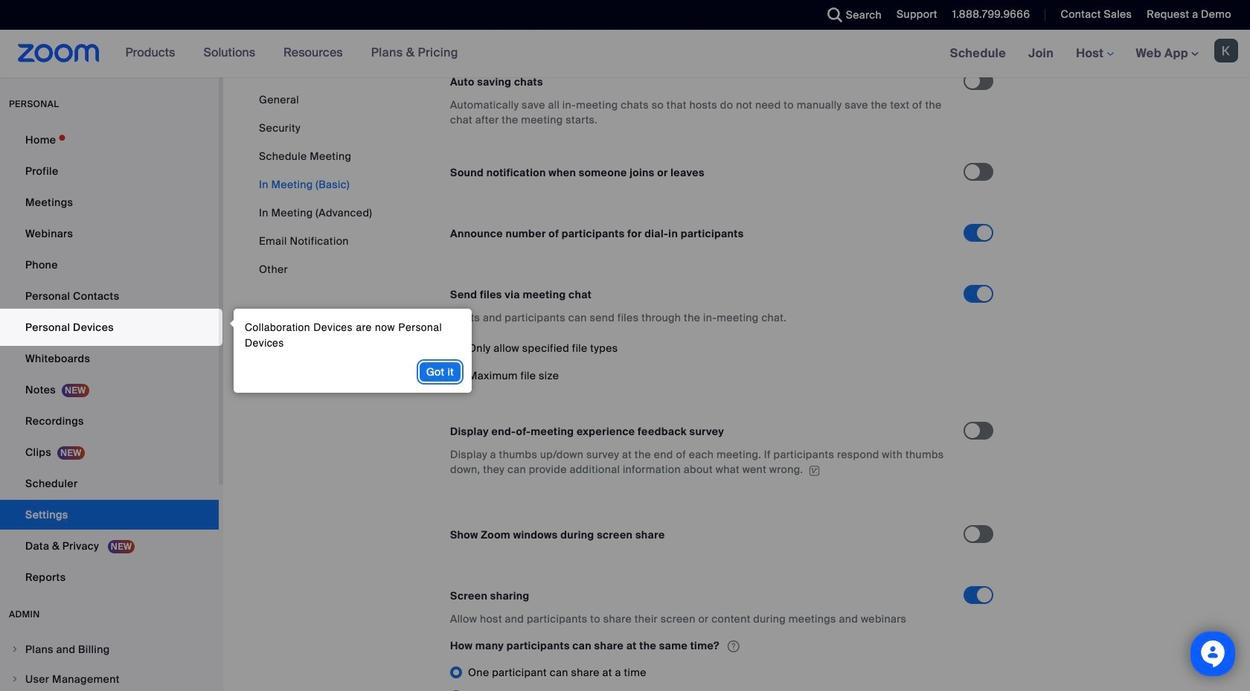 Task type: describe. For each thing, give the bounding box(es) containing it.
chat with bot image
[[1200, 641, 1227, 672]]

product information navigation
[[114, 30, 470, 77]]



Task type: locate. For each thing, give the bounding box(es) containing it.
meetings navigation
[[939, 30, 1251, 78]]

dialog
[[226, 309, 472, 393]]

menu bar
[[259, 92, 372, 277]]

banner
[[0, 30, 1251, 78]]



Task type: vqa. For each thing, say whether or not it's contained in the screenshot.
menu bar
yes



